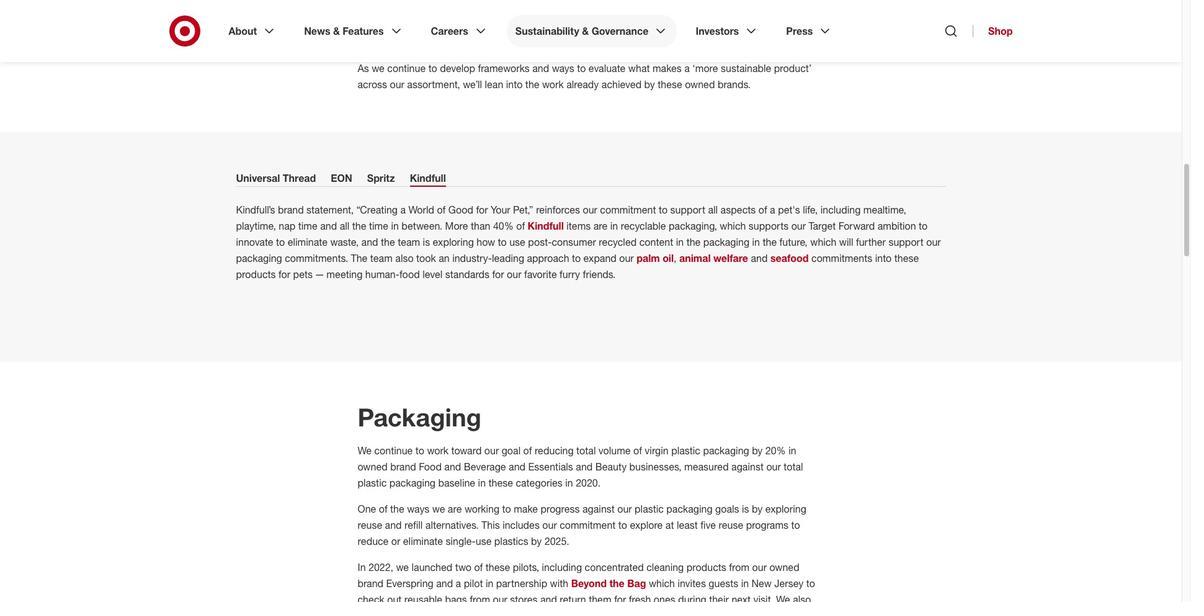 Task type: describe. For each thing, give the bounding box(es) containing it.
to inside the kindfull's brand statement, "creating a world of good for your pet," reinforces our commitment to support all aspects of a pet's life, including mealtime, playtime, nap time and all the time in between. more than 40% of
[[659, 204, 668, 216]]

reducing
[[535, 444, 574, 457]]

a left world
[[401, 204, 406, 216]]

assortment,
[[407, 78, 460, 91]]

we continue to work toward our goal of reducing total volume of virgin plastic packaging by 20% in owned brand food and beverage and essentials and beauty businesses, measured against our total plastic packaging baseline in these categories in 2020.
[[358, 444, 803, 489]]

this
[[482, 519, 500, 531]]

future,
[[780, 236, 808, 248]]

our inside in 2022, we launched two of these pilots, including concentrated cleaning products from our owned brand everspring and a pilot in partnership with
[[753, 561, 767, 573]]

waste,
[[330, 236, 359, 248]]

favorite
[[524, 268, 557, 280]]

ambition
[[878, 220, 916, 232]]

ones
[[654, 593, 676, 602]]

explore
[[630, 519, 663, 531]]

and inside which invites guests in new jersey to check out reusable bags from our stores and return them for fresh ones during their next visit. we als
[[541, 593, 557, 602]]

of inside in 2022, we launched two of these pilots, including concentrated cleaning products from our owned brand everspring and a pilot in partnership with
[[474, 561, 483, 573]]

spritz
[[367, 172, 395, 184]]

2 reuse from the left
[[719, 519, 744, 531]]

meeting
[[327, 268, 363, 280]]

the
[[351, 252, 368, 264]]

beyond the bag link
[[571, 577, 646, 590]]

of left virgin
[[634, 444, 642, 457]]

food
[[419, 460, 442, 473]]

more
[[445, 220, 468, 232]]

the down concentrated
[[610, 577, 625, 590]]

work inside we continue to work toward our goal of reducing total volume of virgin plastic packaging by 20% in owned brand food and beverage and essentials and beauty businesses, measured against our total plastic packaging baseline in these categories in 2020.
[[427, 444, 449, 457]]

by inside we continue to work toward our goal of reducing total volume of virgin plastic packaging by 20% in owned brand food and beverage and essentials and beauty businesses, measured against our total plastic packaging baseline in these categories in 2020.
[[752, 444, 763, 457]]

in down supports
[[753, 236, 760, 248]]

commitments.
[[285, 252, 348, 264]]

supports
[[749, 220, 789, 232]]

brand inside in 2022, we launched two of these pilots, including concentrated cleaning products from our owned brand everspring and a pilot in partnership with
[[358, 577, 384, 590]]

continue inside we continue to work toward our goal of reducing total volume of virgin plastic packaging by 20% in owned brand food and beverage and essentials and beauty businesses, measured against our total plastic packaging baseline in these categories in 2020.
[[375, 444, 413, 457]]

partnership
[[496, 577, 547, 590]]

product'
[[774, 62, 812, 74]]

by left 2025.
[[531, 535, 542, 547]]

volume
[[599, 444, 631, 457]]

and inside one of the ways we are working to make progress against our plastic packaging goals is by exploring reuse and refill alternatives. this includes our commitment to explore at least five reuse programs to reduce or eliminate single-use plastics by 2025.
[[385, 519, 402, 531]]

plastic inside one of the ways we are working to make progress against our plastic packaging goals is by exploring reuse and refill alternatives. this includes our commitment to explore at least five reuse programs to reduce or eliminate single-use plastics by 2025.
[[635, 503, 664, 515]]

features
[[343, 25, 384, 37]]

press
[[786, 25, 813, 37]]

owned inside in 2022, we launched two of these pilots, including concentrated cleaning products from our owned brand everspring and a pilot in partnership with
[[770, 561, 800, 573]]

statement,
[[307, 204, 354, 216]]

furry
[[560, 268, 580, 280]]

1 vertical spatial kindfull
[[528, 220, 564, 232]]

cleaning
[[647, 561, 684, 573]]

already
[[567, 78, 599, 91]]

to down nap
[[276, 236, 285, 248]]

by up "programs"
[[752, 503, 763, 515]]

support inside the kindfull's brand statement, "creating a world of good for your pet," reinforces our commitment to support all aspects of a pet's life, including mealtime, playtime, nap time and all the time in between. more than 40% of
[[671, 204, 706, 216]]

of down pet,"
[[517, 220, 525, 232]]

which invites guests in new jersey to check out reusable bags from our stores and return them for fresh ones during their next visit. we als
[[358, 577, 822, 602]]

of down direct
[[529, 32, 543, 50]]

0 horizontal spatial sustainable
[[547, 32, 629, 50]]

and up baseline
[[445, 460, 461, 473]]

animal welfare link
[[680, 252, 749, 264]]

our inside commitments into these products for pets — meeting human-food level standards for our favorite furry friends.
[[507, 268, 522, 280]]

reduce
[[358, 535, 389, 547]]

leading
[[492, 252, 524, 264]]

the inside one of the ways we are working to make progress against our plastic packaging goals is by exploring reuse and refill alternatives. this includes our commitment to explore at least five reuse programs to reduce or eliminate single-use plastics by 2025.
[[390, 503, 405, 515]]

brand inside we continue to work toward our goal of reducing total volume of virgin plastic packaging by 20% in owned brand food and beverage and essentials and beauty businesses, measured against our total plastic packaging baseline in these categories in 2020.
[[391, 460, 416, 473]]

use inside one of the ways we are working to make progress against our plastic packaging goals is by exploring reuse and refill alternatives. this includes our commitment to explore at least five reuse programs to reduce or eliminate single-use plastics by 2025.
[[476, 535, 492, 547]]

0 vertical spatial total
[[577, 444, 596, 457]]

two
[[455, 561, 472, 573]]

products inside commitments into these products for pets — meeting human-food level standards for our favorite furry friends.
[[236, 268, 276, 280]]

also
[[396, 252, 414, 264]]

shop
[[989, 25, 1013, 37]]

visit.
[[754, 593, 774, 602]]

eon
[[331, 172, 352, 184]]

next
[[732, 593, 751, 602]]

2025.
[[545, 535, 570, 547]]

in inside the kindfull's brand statement, "creating a world of good for your pet," reinforces our commitment to support all aspects of a pet's life, including mealtime, playtime, nap time and all the time in between. more than 40% of
[[391, 220, 399, 232]]

food
[[400, 268, 420, 280]]

to left explore
[[619, 519, 627, 531]]

of inside one of the ways we are working to make progress against our plastic packaging goals is by exploring reuse and refill alternatives. this includes our commitment to explore at least five reuse programs to reduce or eliminate single-use plastics by 2025.
[[379, 503, 388, 515]]

across
[[358, 78, 387, 91]]

are inside one of the ways we are working to make progress against our plastic packaging goals is by exploring reuse and refill alternatives. this includes our commitment to explore at least five reuse programs to reduce or eliminate single-use plastics by 2025.
[[448, 503, 462, 515]]

1 vertical spatial all
[[340, 220, 350, 232]]

exploring inside items are in recyclable packaging, which supports our target forward ambition to innovate to eliminate waste, and the team is exploring how to use post-consumer recycled content in the packaging in the future, which will further support our packaging commitments. the team also took an industry-leading approach to expand our
[[433, 236, 474, 248]]

packaging down 'innovate'
[[236, 252, 282, 264]]

a left pet's
[[770, 204, 776, 216]]

of right goal
[[524, 444, 532, 457]]

during
[[678, 593, 707, 602]]

0 vertical spatial team
[[398, 236, 420, 248]]

from inside in 2022, we launched two of these pilots, including concentrated cleaning products from our owned brand everspring and a pilot in partnership with
[[729, 561, 750, 573]]

five
[[701, 519, 716, 531]]

press link
[[778, 15, 842, 47]]

to right ambition
[[919, 220, 928, 232]]

innovate
[[236, 236, 273, 248]]

of up supports
[[759, 204, 767, 216]]

packaging up measured
[[703, 444, 750, 457]]

consumer
[[552, 236, 596, 248]]

pet,"
[[513, 204, 534, 216]]

or
[[392, 535, 401, 547]]

oil
[[663, 252, 674, 264]]

palm oil link
[[637, 252, 674, 264]]

use inside items are in recyclable packaging, which supports our target forward ambition to innovate to eliminate waste, and the team is exploring how to use post-consumer recycled content in the packaging in the future, which will further support our packaging commitments. the team also took an industry-leading approach to expand our
[[510, 236, 526, 248]]

our inside the as we continue to develop frameworks and ways to evaluate what makes a 'more sustainable product' across our assortment, we'll lean into the work already achieved by these owned brands.
[[390, 78, 405, 91]]

the down the packaging,
[[687, 236, 701, 248]]

brand inside the kindfull's brand statement, "creating a world of good for your pet," reinforces our commitment to support all aspects of a pet's life, including mealtime, playtime, nap time and all the time in between. more than 40% of
[[278, 204, 304, 216]]

human-
[[365, 268, 400, 280]]

in
[[358, 561, 366, 573]]

these inside the as we continue to develop frameworks and ways to evaluate what makes a 'more sustainable product' across our assortment, we'll lean into the work already achieved by these owned brands.
[[658, 78, 683, 91]]

owned inside we continue to work toward our goal of reducing total volume of virgin plastic packaging by 20% in owned brand food and beverage and essentials and beauty businesses, measured against our total plastic packaging baseline in these categories in 2020.
[[358, 460, 388, 473]]

and inside items are in recyclable packaging, which supports our target forward ambition to innovate to eliminate waste, and the team is exploring how to use post-consumer recycled content in the packaging in the future, which will further support our packaging commitments. the team also took an industry-leading approach to expand our
[[362, 236, 378, 248]]

in up ,
[[676, 236, 684, 248]]

and right welfare
[[751, 252, 768, 264]]

their
[[709, 593, 729, 602]]

guests
[[709, 577, 739, 590]]

—
[[316, 268, 324, 280]]

animal
[[680, 252, 711, 264]]

into inside the as we continue to develop frameworks and ways to evaluate what makes a 'more sustainable product' across our assortment, we'll lean into the work already achieved by these owned brands.
[[506, 78, 523, 91]]

jersey
[[775, 577, 804, 590]]

packaging
[[358, 402, 482, 432]]

one
[[358, 503, 376, 515]]

exploring inside one of the ways we are working to make progress against our plastic packaging goals is by exploring reuse and refill alternatives. this includes our commitment to explore at least five reuse programs to reduce or eliminate single-use plastics by 2025.
[[766, 503, 807, 515]]

new
[[752, 577, 772, 590]]

we inside which invites guests in new jersey to check out reusable bags from our stores and return them for fresh ones during their next visit. we als
[[776, 593, 790, 602]]

lean
[[485, 78, 504, 91]]

spritz link
[[367, 172, 395, 187]]

2 horizontal spatial plastic
[[672, 444, 701, 457]]

life,
[[803, 204, 818, 216]]

careers link
[[422, 15, 497, 47]]

content
[[640, 236, 674, 248]]

support inside items are in recyclable packaging, which supports our target forward ambition to innovate to eliminate waste, and the team is exploring how to use post-consumer recycled content in the packaging in the future, which will further support our packaging commitments. the team also took an industry-leading approach to expand our
[[889, 236, 924, 248]]

in inside which invites guests in new jersey to check out reusable bags from our stores and return them for fresh ones during their next visit. we als
[[741, 577, 749, 590]]

and inside the kindfull's brand statement, "creating a world of good for your pet," reinforces our commitment to support all aspects of a pet's life, including mealtime, playtime, nap time and all the time in between. more than 40% of
[[320, 220, 337, 232]]

about
[[229, 25, 257, 37]]

2 time from the left
[[369, 220, 388, 232]]

to left make
[[502, 503, 511, 515]]

sustainability
[[516, 25, 580, 37]]

of left 'good'
[[437, 204, 446, 216]]

0 horizontal spatial plastic
[[358, 477, 387, 489]]

playtime,
[[236, 220, 276, 232]]

against inside we continue to work toward our goal of reducing total volume of virgin plastic packaging by 20% in owned brand food and beverage and essentials and beauty businesses, measured against our total plastic packaging baseline in these categories in 2020.
[[732, 460, 764, 473]]

alternatives.
[[426, 519, 479, 531]]

makes
[[653, 62, 682, 74]]

post-
[[528, 236, 552, 248]]

kindfull's
[[236, 204, 275, 216]]

0 vertical spatial which
[[720, 220, 746, 232]]

to up already
[[577, 62, 586, 74]]

to right "programs"
[[792, 519, 800, 531]]

a inside the as we continue to develop frameworks and ways to evaluate what makes a 'more sustainable product' across our assortment, we'll lean into the work already achieved by these owned brands.
[[685, 62, 690, 74]]

is inside items are in recyclable packaging, which supports our target forward ambition to innovate to eliminate waste, and the team is exploring how to use post-consumer recycled content in the packaging in the future, which will further support our packaging commitments. the team also took an industry-leading approach to expand our
[[423, 236, 430, 248]]

in left 2020.
[[566, 477, 573, 489]]

and inside in 2022, we launched two of these pilots, including concentrated cleaning products from our owned brand everspring and a pilot in partnership with
[[436, 577, 453, 590]]

bag
[[628, 577, 646, 590]]

& for sustainability
[[582, 25, 589, 37]]

about link
[[220, 15, 286, 47]]

essentials
[[528, 460, 573, 473]]

goals inside one of the ways we are working to make progress against our plastic packaging goals is by exploring reuse and refill alternatives. this includes our commitment to explore at least five reuse programs to reduce or eliminate single-use plastics by 2025.
[[716, 503, 740, 515]]

eon link
[[331, 172, 352, 187]]

to inside which invites guests in new jersey to check out reusable bags from our stores and return them for fresh ones during their next visit. we als
[[807, 577, 815, 590]]

help
[[499, 7, 518, 20]]

careers
[[431, 25, 468, 37]]

0 horizontal spatial kindfull
[[410, 172, 446, 184]]

owned
[[358, 32, 408, 50]]

packaging up palm oil , animal welfare and seafood
[[704, 236, 750, 248]]

to down 40%
[[498, 236, 507, 248]]

to inside we continue to work toward our goal of reducing total volume of virgin plastic packaging by 20% in owned brand food and beverage and essentials and beauty businesses, measured against our total plastic packaging baseline in these categories in 2020.
[[416, 444, 424, 457]]

than
[[471, 220, 491, 232]]

refill
[[405, 519, 423, 531]]



Task type: locate. For each thing, give the bounding box(es) containing it.
1 horizontal spatial eliminate
[[403, 535, 443, 547]]

goals
[[473, 7, 497, 20], [716, 503, 740, 515]]

reinforces
[[536, 204, 580, 216]]

1 time from the left
[[298, 220, 318, 232]]

1 vertical spatial products
[[687, 561, 727, 573]]

from down pilot
[[470, 593, 490, 602]]

1 vertical spatial sustainable
[[721, 62, 772, 74]]

0 vertical spatial kindfull
[[410, 172, 446, 184]]

0 vertical spatial support
[[671, 204, 706, 216]]

news & features link
[[296, 15, 412, 47]]

ways up refill
[[407, 503, 430, 515]]

bags
[[445, 593, 467, 602]]

1 vertical spatial commitment
[[560, 519, 616, 531]]

team
[[398, 236, 420, 248], [370, 252, 393, 264]]

plastic up one
[[358, 477, 387, 489]]

& down work.
[[582, 25, 589, 37]]

and down owned brand examples of sustainable choices
[[533, 62, 549, 74]]

0 vertical spatial goals
[[473, 7, 497, 20]]

0 vertical spatial including
[[821, 204, 861, 216]]

tab list
[[236, 172, 946, 187]]

2 horizontal spatial we
[[432, 503, 445, 515]]

into down further
[[876, 252, 892, 264]]

continue down 'packaging'
[[375, 444, 413, 457]]

1 horizontal spatial use
[[510, 236, 526, 248]]

beyond the bag
[[571, 577, 646, 590]]

1 horizontal spatial total
[[784, 460, 803, 473]]

items are in recyclable packaging, which supports our target forward ambition to innovate to eliminate waste, and the team is exploring how to use post-consumer recycled content in the packaging in the future, which will further support our packaging commitments. the team also took an industry-leading approach to expand our
[[236, 220, 941, 264]]

0 horizontal spatial exploring
[[433, 236, 474, 248]]

world
[[409, 204, 434, 216]]

virgin
[[645, 444, 669, 457]]

0 vertical spatial owned
[[685, 78, 715, 91]]

plastic up explore
[[635, 503, 664, 515]]

1 vertical spatial owned
[[358, 460, 388, 473]]

kindfull link up post-
[[528, 220, 564, 232]]

commitment down progress on the left
[[560, 519, 616, 531]]

2022,
[[369, 561, 393, 573]]

& for news
[[333, 25, 340, 37]]

and up 2020.
[[576, 460, 593, 473]]

work left already
[[542, 78, 564, 91]]

1 vertical spatial exploring
[[766, 503, 807, 515]]

products inside in 2022, we launched two of these pilots, including concentrated cleaning products from our owned brand everspring and a pilot in partnership with
[[687, 561, 727, 573]]

universal thread
[[236, 172, 316, 184]]

1 vertical spatial ways
[[407, 503, 430, 515]]

concentrated
[[585, 561, 644, 573]]

reuse right "five"
[[719, 519, 744, 531]]

which down 'aspects'
[[720, 220, 746, 232]]

1 vertical spatial eliminate
[[403, 535, 443, 547]]

goals left help
[[473, 7, 497, 20]]

2 horizontal spatial owned
[[770, 561, 800, 573]]

0 horizontal spatial products
[[236, 268, 276, 280]]

in 2022, we launched two of these pilots, including concentrated cleaning products from our owned brand everspring and a pilot in partnership with
[[358, 561, 800, 590]]

what
[[629, 62, 650, 74]]

2020.
[[576, 477, 601, 489]]

use up 'leading'
[[510, 236, 526, 248]]

nap
[[279, 220, 296, 232]]

which up ones
[[649, 577, 675, 590]]

2 vertical spatial we
[[396, 561, 409, 573]]

1 horizontal spatial against
[[732, 460, 764, 473]]

brand down policies
[[412, 32, 453, 50]]

1 vertical spatial continue
[[375, 444, 413, 457]]

into inside commitments into these products for pets — meeting human-food level standards for our favorite furry friends.
[[876, 252, 892, 264]]

and down with
[[541, 593, 557, 602]]

approach
[[527, 252, 569, 264]]

we inside we continue to work toward our goal of reducing total volume of virgin plastic packaging by 20% in owned brand food and beverage and essentials and beauty businesses, measured against our total plastic packaging baseline in these categories in 2020.
[[358, 444, 372, 457]]

and down goal
[[509, 460, 526, 473]]

owned brand examples of sustainable choices
[[358, 32, 688, 50]]

2 vertical spatial plastic
[[635, 503, 664, 515]]

0 horizontal spatial ways
[[407, 503, 430, 515]]

by inside the as we continue to develop frameworks and ways to evaluate what makes a 'more sustainable product' across our assortment, we'll lean into the work already achieved by these owned brands.
[[645, 78, 655, 91]]

invites
[[678, 577, 706, 590]]

0 horizontal spatial reuse
[[358, 519, 382, 531]]

2 horizontal spatial which
[[811, 236, 837, 248]]

which
[[720, 220, 746, 232], [811, 236, 837, 248], [649, 577, 675, 590]]

them
[[589, 593, 612, 602]]

support down ambition
[[889, 236, 924, 248]]

launched
[[412, 561, 453, 573]]

we'll
[[463, 78, 482, 91]]

plastics
[[495, 535, 529, 547]]

these inside in 2022, we launched two of these pilots, including concentrated cleaning products from our owned brand everspring and a pilot in partnership with
[[486, 561, 510, 573]]

universal
[[236, 172, 280, 184]]

1 vertical spatial which
[[811, 236, 837, 248]]

of right one
[[379, 503, 388, 515]]

in right pilot
[[486, 577, 494, 590]]

reuse
[[358, 519, 382, 531], [719, 519, 744, 531]]

1 vertical spatial we
[[776, 593, 790, 602]]

with
[[550, 577, 569, 590]]

to up assortment, in the left top of the page
[[429, 62, 437, 74]]

continue
[[387, 62, 426, 74], [375, 444, 413, 457]]

0 vertical spatial commitment
[[600, 204, 656, 216]]

packaging
[[704, 236, 750, 248], [236, 252, 282, 264], [703, 444, 750, 457], [390, 477, 436, 489], [667, 503, 713, 515]]

against right measured
[[732, 460, 764, 473]]

2 & from the left
[[582, 25, 589, 37]]

the up human-
[[381, 236, 395, 248]]

1 vertical spatial use
[[476, 535, 492, 547]]

0 horizontal spatial we
[[372, 62, 385, 74]]

reuse down one
[[358, 519, 382, 531]]

0 horizontal spatial are
[[448, 503, 462, 515]]

0 vertical spatial work
[[542, 78, 564, 91]]

1 horizontal spatial we
[[776, 593, 790, 602]]

these down makes at the top of page
[[658, 78, 683, 91]]

1 horizontal spatial which
[[720, 220, 746, 232]]

further
[[856, 236, 886, 248]]

at
[[666, 519, 674, 531]]

1 vertical spatial total
[[784, 460, 803, 473]]

return
[[560, 593, 586, 602]]

"creating
[[357, 204, 398, 216]]

all left 'aspects'
[[708, 204, 718, 216]]

1 vertical spatial plastic
[[358, 477, 387, 489]]

1 vertical spatial kindfull link
[[528, 220, 564, 232]]

recycled
[[599, 236, 637, 248]]

0 horizontal spatial including
[[542, 561, 582, 573]]

0 horizontal spatial from
[[470, 593, 490, 602]]

0 vertical spatial plastic
[[672, 444, 701, 457]]

1 horizontal spatial kindfull link
[[528, 220, 564, 232]]

0 vertical spatial is
[[423, 236, 430, 248]]

'more
[[693, 62, 718, 74]]

out
[[387, 593, 402, 602]]

1 horizontal spatial work
[[542, 78, 564, 91]]

commitment inside one of the ways we are working to make progress against our plastic packaging goals is by exploring reuse and refill alternatives. this includes our commitment to explore at least five reuse programs to reduce or eliminate single-use plastics by 2025.
[[560, 519, 616, 531]]

for left pets
[[279, 268, 291, 280]]

commitment inside the kindfull's brand statement, "creating a world of good for your pet," reinforces our commitment to support all aspects of a pet's life, including mealtime, playtime, nap time and all the time in between. more than 40% of
[[600, 204, 656, 216]]

kindfull up post-
[[528, 220, 564, 232]]

exploring up "programs"
[[766, 503, 807, 515]]

the inside the as we continue to develop frameworks and ways to evaluate what makes a 'more sustainable product' across our assortment, we'll lean into the work already achieved by these owned brands.
[[526, 78, 540, 91]]

commitment up recyclable
[[600, 204, 656, 216]]

exploring
[[433, 236, 474, 248], [766, 503, 807, 515]]

these left pilots,
[[486, 561, 510, 573]]

products up invites at the bottom right of the page
[[687, 561, 727, 573]]

0 horizontal spatial work
[[427, 444, 449, 457]]

are inside items are in recyclable packaging, which supports our target forward ambition to innovate to eliminate waste, and the team is exploring how to use post-consumer recycled content in the packaging in the future, which will further support our packaging commitments. the team also took an industry-leading approach to expand our
[[594, 220, 608, 232]]

progress
[[541, 503, 580, 515]]

and up bags
[[436, 577, 453, 590]]

0 horizontal spatial which
[[649, 577, 675, 590]]

continue inside the as we continue to develop frameworks and ways to evaluate what makes a 'more sustainable product' across our assortment, we'll lean into the work already achieved by these owned brands.
[[387, 62, 426, 74]]

our inside the kindfull's brand statement, "creating a world of good for your pet," reinforces our commitment to support all aspects of a pet's life, including mealtime, playtime, nap time and all the time in between. more than 40% of
[[583, 204, 598, 216]]

in down beverage on the bottom left
[[478, 477, 486, 489]]

in up next
[[741, 577, 749, 590]]

0 horizontal spatial use
[[476, 535, 492, 547]]

brand up nap
[[278, 204, 304, 216]]

commitment
[[600, 204, 656, 216], [560, 519, 616, 531]]

owned inside the as we continue to develop frameworks and ways to evaluate what makes a 'more sustainable product' across our assortment, we'll lean into the work already achieved by these owned brands.
[[685, 78, 715, 91]]

0 horizontal spatial time
[[298, 220, 318, 232]]

ways inside one of the ways we are working to make progress against our plastic packaging goals is by exploring reuse and refill alternatives. this includes our commitment to explore at least five reuse programs to reduce or eliminate single-use plastics by 2025.
[[407, 503, 430, 515]]

we inside in 2022, we launched two of these pilots, including concentrated cleaning products from our owned brand everspring and a pilot in partnership with
[[396, 561, 409, 573]]

1 vertical spatial support
[[889, 236, 924, 248]]

owned up one
[[358, 460, 388, 473]]

0 horizontal spatial total
[[577, 444, 596, 457]]

into down frameworks at top
[[506, 78, 523, 91]]

including inside in 2022, we launched two of these pilots, including concentrated cleaning products from our owned brand everspring and a pilot in partnership with
[[542, 561, 582, 573]]

1 vertical spatial into
[[876, 252, 892, 264]]

2 vertical spatial which
[[649, 577, 675, 590]]

1 horizontal spatial we
[[396, 561, 409, 573]]

fresh
[[629, 593, 651, 602]]

goals up "five"
[[716, 503, 740, 515]]

1 vertical spatial team
[[370, 252, 393, 264]]

0 horizontal spatial team
[[370, 252, 393, 264]]

we inside the as we continue to develop frameworks and ways to evaluate what makes a 'more sustainable product' across our assortment, we'll lean into the work already achieved by these owned brands.
[[372, 62, 385, 74]]

which inside which invites guests in new jersey to check out reusable bags from our stores and return them for fresh ones during their next visit. we als
[[649, 577, 675, 590]]

includes
[[503, 519, 540, 531]]

1 horizontal spatial products
[[687, 561, 727, 573]]

1 horizontal spatial kindfull
[[528, 220, 564, 232]]

seafood
[[771, 252, 809, 264]]

1 horizontal spatial &
[[582, 25, 589, 37]]

and up or
[[385, 519, 402, 531]]

to down consumer
[[572, 252, 581, 264]]

kindfull up world
[[410, 172, 446, 184]]

0 horizontal spatial &
[[333, 25, 340, 37]]

develop
[[440, 62, 475, 74]]

is up "programs"
[[742, 503, 749, 515]]

eliminate
[[288, 236, 328, 248], [403, 535, 443, 547]]

eliminate inside one of the ways we are working to make progress against our plastic packaging goals is by exploring reuse and refill alternatives. this includes our commitment to explore at least five reuse programs to reduce or eliminate single-use plastics by 2025.
[[403, 535, 443, 547]]

1 horizontal spatial are
[[594, 220, 608, 232]]

sustainable inside the as we continue to develop frameworks and ways to evaluate what makes a 'more sustainable product' across our assortment, we'll lean into the work already achieved by these owned brands.
[[721, 62, 772, 74]]

against inside one of the ways we are working to make progress against our plastic packaging goals is by exploring reuse and refill alternatives. this includes our commitment to explore at least five reuse programs to reduce or eliminate single-use plastics by 2025.
[[583, 503, 615, 515]]

our inside which invites guests in new jersey to check out reusable bags from our stores and return them for fresh ones during their next visit. we als
[[493, 593, 508, 602]]

1 horizontal spatial team
[[398, 236, 420, 248]]

0 horizontal spatial goals
[[473, 7, 497, 20]]

from inside which invites guests in new jersey to check out reusable bags from our stores and return them for fresh ones during their next visit. we als
[[470, 593, 490, 602]]

and down statement,
[[320, 220, 337, 232]]

these inside we continue to work toward our goal of reducing total volume of virgin plastic packaging by 20% in owned brand food and beverage and essentials and beauty businesses, measured against our total plastic packaging baseline in these categories in 2020.
[[489, 477, 513, 489]]

good
[[449, 204, 474, 216]]

0 horizontal spatial against
[[583, 503, 615, 515]]

1 horizontal spatial owned
[[685, 78, 715, 91]]

as we continue to develop frameworks and ways to evaluate what makes a 'more sustainable product' across our assortment, we'll lean into the work already achieved by these owned brands.
[[358, 62, 812, 91]]

0 vertical spatial we
[[372, 62, 385, 74]]

for down beyond the bag
[[615, 593, 626, 602]]

reusable
[[404, 593, 443, 602]]

eliminate inside items are in recyclable packaging, which supports our target forward ambition to innovate to eliminate waste, and the team is exploring how to use post-consumer recycled content in the packaging in the future, which will further support our packaging commitments. the team also took an industry-leading approach to expand our
[[288, 236, 328, 248]]

ways up already
[[552, 62, 575, 74]]

time right nap
[[298, 220, 318, 232]]

1 vertical spatial including
[[542, 561, 582, 573]]

in up recycled
[[611, 220, 618, 232]]

1 vertical spatial are
[[448, 503, 462, 515]]

including up the forward
[[821, 204, 861, 216]]

these down ambition
[[895, 252, 919, 264]]

0 vertical spatial eliminate
[[288, 236, 328, 248]]

0 vertical spatial products
[[236, 268, 276, 280]]

0 vertical spatial exploring
[[433, 236, 474, 248]]

20%
[[766, 444, 786, 457]]

1 horizontal spatial time
[[369, 220, 388, 232]]

1 vertical spatial work
[[427, 444, 449, 457]]

sustainability & governance link
[[507, 15, 677, 47]]

of
[[529, 32, 543, 50], [437, 204, 446, 216], [759, 204, 767, 216], [517, 220, 525, 232], [524, 444, 532, 457], [634, 444, 642, 457], [379, 503, 388, 515], [474, 561, 483, 573]]

we up one
[[358, 444, 372, 457]]

we inside one of the ways we are working to make progress against our plastic packaging goals is by exploring reuse and refill alternatives. this includes our commitment to explore at least five reuse programs to reduce or eliminate single-use plastics by 2025.
[[432, 503, 445, 515]]

including up with
[[542, 561, 582, 573]]

1 horizontal spatial is
[[742, 503, 749, 515]]

eliminate down refill
[[403, 535, 443, 547]]

into
[[506, 78, 523, 91], [876, 252, 892, 264]]

use down the this
[[476, 535, 492, 547]]

a inside in 2022, we launched two of these pilots, including concentrated cleaning products from our owned brand everspring and a pilot in partnership with
[[456, 577, 461, 590]]

0 vertical spatial into
[[506, 78, 523, 91]]

support
[[671, 204, 706, 216], [889, 236, 924, 248]]

beauty
[[596, 460, 627, 473]]

1 horizontal spatial including
[[821, 204, 861, 216]]

for inside which invites guests in new jersey to check out reusable bags from our stores and return them for fresh ones during their next visit. we als
[[615, 593, 626, 602]]

sustainable down work.
[[547, 32, 629, 50]]

palm oil , animal welfare and seafood
[[637, 252, 809, 264]]

0 vertical spatial we
[[358, 444, 372, 457]]

0 vertical spatial sustainable
[[547, 32, 629, 50]]

by
[[645, 78, 655, 91], [752, 444, 763, 457], [752, 503, 763, 515], [531, 535, 542, 547]]

from up guests at right bottom
[[729, 561, 750, 573]]

for down 'leading'
[[492, 268, 504, 280]]

0 vertical spatial kindfull link
[[410, 172, 446, 187]]

kindfull link
[[410, 172, 446, 187], [528, 220, 564, 232]]

products down 'innovate'
[[236, 268, 276, 280]]

0 horizontal spatial into
[[506, 78, 523, 91]]

for inside the kindfull's brand statement, "creating a world of good for your pet," reinforces our commitment to support all aspects of a pet's life, including mealtime, playtime, nap time and all the time in between. more than 40% of
[[476, 204, 488, 216]]

we up the alternatives.
[[432, 503, 445, 515]]

by down what at top
[[645, 78, 655, 91]]

1 vertical spatial from
[[470, 593, 490, 602]]

1 vertical spatial goals
[[716, 503, 740, 515]]

how
[[477, 236, 495, 248]]

and inside the as we continue to develop frameworks and ways to evaluate what makes a 'more sustainable product' across our assortment, we'll lean into the work already achieved by these owned brands.
[[533, 62, 549, 74]]

packaging inside one of the ways we are working to make progress against our plastic packaging goals is by exploring reuse and refill alternatives. this includes our commitment to explore at least five reuse programs to reduce or eliminate single-use plastics by 2025.
[[667, 503, 713, 515]]

by left 20%
[[752, 444, 763, 457]]

0 horizontal spatial is
[[423, 236, 430, 248]]

beyond
[[571, 577, 607, 590]]

direct
[[521, 7, 547, 20]]

eliminate up 'commitments.'
[[288, 236, 328, 248]]

1 horizontal spatial all
[[708, 204, 718, 216]]

in right 20%
[[789, 444, 797, 457]]

achieved
[[602, 78, 642, 91]]

policies and goals help direct our work.
[[414, 7, 593, 20]]

kindfull link up world
[[410, 172, 446, 187]]

time down '"creating'
[[369, 220, 388, 232]]

work.
[[567, 7, 591, 20]]

recyclable
[[621, 220, 666, 232]]

are up the alternatives.
[[448, 503, 462, 515]]

friends.
[[583, 268, 616, 280]]

of right two
[[474, 561, 483, 573]]

all
[[708, 204, 718, 216], [340, 220, 350, 232]]

target
[[809, 220, 836, 232]]

0 vertical spatial all
[[708, 204, 718, 216]]

in inside in 2022, we launched two of these pilots, including concentrated cleaning products from our owned brand everspring and a pilot in partnership with
[[486, 577, 494, 590]]

the inside the kindfull's brand statement, "creating a world of good for your pet," reinforces our commitment to support all aspects of a pet's life, including mealtime, playtime, nap time and all the time in between. more than 40% of
[[352, 220, 366, 232]]

0 vertical spatial ways
[[552, 62, 575, 74]]

examples
[[457, 32, 525, 50]]

plastic up measured
[[672, 444, 701, 457]]

we right as
[[372, 62, 385, 74]]

the down supports
[[763, 236, 777, 248]]

these inside commitments into these products for pets — meeting human-food level standards for our favorite furry friends.
[[895, 252, 919, 264]]

items
[[567, 220, 591, 232]]

is inside one of the ways we are working to make progress against our plastic packaging goals is by exploring reuse and refill alternatives. this includes our commitment to explore at least five reuse programs to reduce or eliminate single-use plastics by 2025.
[[742, 503, 749, 515]]

kindfull's brand statement, "creating a world of good for your pet," reinforces our commitment to support all aspects of a pet's life, including mealtime, playtime, nap time and all the time in between. more than 40% of
[[236, 204, 907, 232]]

sustainability & governance
[[516, 25, 649, 37]]

1 horizontal spatial plastic
[[635, 503, 664, 515]]

1 & from the left
[[333, 25, 340, 37]]

including inside the kindfull's brand statement, "creating a world of good for your pet," reinforces our commitment to support all aspects of a pet's life, including mealtime, playtime, nap time and all the time in between. more than 40% of
[[821, 204, 861, 216]]

0 vertical spatial are
[[594, 220, 608, 232]]

as
[[358, 62, 369, 74]]

the right one
[[390, 503, 405, 515]]

to up recyclable
[[659, 204, 668, 216]]

1 horizontal spatial reuse
[[719, 519, 744, 531]]

work up 'food'
[[427, 444, 449, 457]]

businesses,
[[630, 460, 682, 473]]

1 horizontal spatial ways
[[552, 62, 575, 74]]

0 horizontal spatial owned
[[358, 460, 388, 473]]

products
[[236, 268, 276, 280], [687, 561, 727, 573]]

0 horizontal spatial kindfull link
[[410, 172, 446, 187]]

which down target
[[811, 236, 837, 248]]

stores
[[510, 593, 538, 602]]

brand left 'food'
[[391, 460, 416, 473]]

and up the careers
[[453, 7, 470, 20]]

continue up assortment, in the left top of the page
[[387, 62, 426, 74]]

1 horizontal spatial from
[[729, 561, 750, 573]]

0 horizontal spatial eliminate
[[288, 236, 328, 248]]

1 horizontal spatial into
[[876, 252, 892, 264]]

tab list containing universal thread
[[236, 172, 946, 187]]

team up also
[[398, 236, 420, 248]]

work inside the as we continue to develop frameworks and ways to evaluate what makes a 'more sustainable product' across our assortment, we'll lean into the work already achieved by these owned brands.
[[542, 78, 564, 91]]

ways inside the as we continue to develop frameworks and ways to evaluate what makes a 'more sustainable product' across our assortment, we'll lean into the work already achieved by these owned brands.
[[552, 62, 575, 74]]

1 reuse from the left
[[358, 519, 382, 531]]

40%
[[493, 220, 514, 232]]

frameworks
[[478, 62, 530, 74]]

packaging,
[[669, 220, 717, 232]]

to right jersey
[[807, 577, 815, 590]]

0 vertical spatial from
[[729, 561, 750, 573]]

packaging down 'food'
[[390, 477, 436, 489]]

a up bags
[[456, 577, 461, 590]]



Task type: vqa. For each thing, say whether or not it's contained in the screenshot.
from within which invites guests in New Jersey to check out reusable bags from our stores and return them for fresh ones during their next visit. We als
yes



